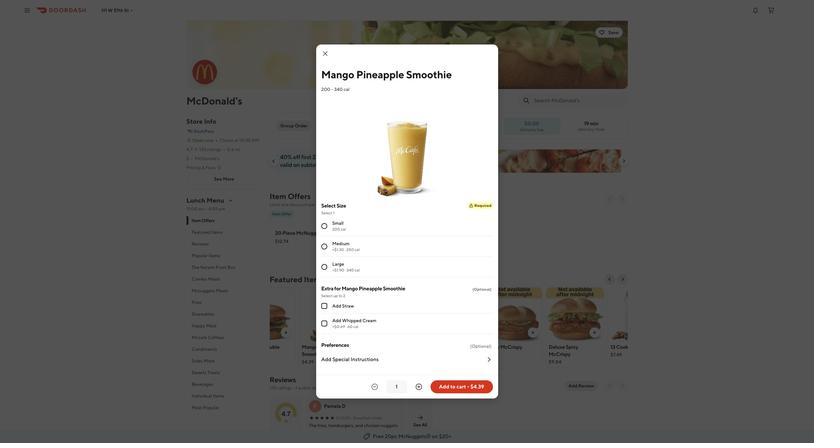 Task type: vqa. For each thing, say whether or not it's contained in the screenshot.
seafood
no



Task type: locate. For each thing, give the bounding box(es) containing it.
0 vertical spatial more
[[223, 176, 234, 182]]

more up menu
[[223, 176, 234, 182]]

meal down quarter
[[399, 351, 410, 357]]

individual items button
[[186, 390, 262, 402]]

0 vertical spatial (optional)
[[473, 287, 492, 292]]

deluxe up $9.04
[[549, 344, 565, 350]]

featured items up extra
[[270, 275, 324, 284]]

1 horizontal spatial add item to cart image
[[468, 330, 474, 335]]

none checkbox inside extra for mango pineapple smoothie group
[[321, 321, 327, 327]]

mango left preferences
[[302, 344, 318, 350]]

to inside 40% off first 2 orders up to $10 off with 40welcome, valid on subtotals $15
[[342, 154, 347, 161]]

· inside "add whipped cream +$0.69 · 60 cal"
[[346, 324, 347, 329]]

double
[[363, 344, 380, 350]]

None checkbox
[[321, 321, 327, 327]]

items inside button
[[213, 394, 224, 399]]

add item to cart image
[[345, 330, 350, 335], [407, 330, 412, 335], [530, 330, 535, 335], [592, 330, 597, 335]]

of
[[278, 430, 282, 435]]

more right sides
[[204, 358, 215, 364]]

delivery inside 19 min delivery time
[[578, 127, 594, 132]]

add left review
[[568, 383, 577, 389]]

featured items
[[192, 230, 223, 235], [270, 275, 324, 284]]

group order button
[[276, 121, 311, 131]]

popular inside button
[[192, 253, 208, 258]]

more inside button
[[204, 358, 215, 364]]

offers for item offers
[[202, 218, 215, 223]]

deluxe spicy mccrispy image
[[546, 287, 604, 342]]

item offers limit one discount per order
[[270, 192, 328, 207]]

0 vertical spatial next button of carousel image
[[621, 159, 626, 164]]

order right group
[[295, 123, 308, 128]]

offers up discount
[[288, 192, 311, 201]]

double quarter cheese deluxe meal image
[[361, 287, 418, 342]]

smoothie inside extra for mango pineapple smoothie select up to 2
[[383, 286, 405, 292]]

next button of carousel image
[[620, 197, 625, 202]]

(optional)
[[473, 287, 492, 292], [470, 344, 492, 349]]

0 vertical spatial deluxe
[[549, 344, 565, 350]]

0 vertical spatial on
[[293, 162, 300, 168]]

0 horizontal spatial spicy
[[487, 344, 499, 350]]

0 horizontal spatial previous button of carousel image
[[271, 159, 276, 164]]

- inside button
[[467, 384, 469, 390]]

+$1.30
[[332, 247, 344, 252]]

0 horizontal spatial more
[[204, 358, 215, 364]]

mccrispy
[[500, 344, 522, 350], [549, 351, 571, 357]]

add left cart
[[439, 384, 449, 390]]

meal inside double quarter cheese deluxe meal $16.69
[[399, 351, 410, 357]]

add item to cart image for bacon mcdouble image
[[283, 330, 288, 335]]

·
[[345, 247, 346, 252], [345, 268, 346, 273], [346, 324, 347, 329]]

1
[[333, 211, 335, 215], [296, 385, 297, 391]]

1 horizontal spatial spicy
[[566, 344, 578, 350]]

250
[[346, 247, 354, 252]]

mango up the 200 - 340 cal
[[321, 68, 354, 81]]

pineapple inside mango pineapple smoothie $4.39
[[319, 344, 342, 350]]

1 vertical spatial pineapple
[[359, 286, 382, 292]]

1 select from the top
[[321, 203, 336, 209]]

add inside button
[[321, 357, 331, 363]]

0 vertical spatial smoothie
[[406, 68, 452, 81]]

smoothie inside mango pineapple smoothie $4.39
[[302, 351, 324, 357]]

meals inside button
[[216, 288, 228, 293]]

None radio
[[321, 223, 327, 229], [321, 244, 327, 250], [321, 264, 327, 270], [321, 223, 327, 229], [321, 244, 327, 250], [321, 264, 327, 270]]

· left 250
[[345, 247, 346, 252]]

items for featured items "button"
[[211, 230, 223, 235]]

2 right first
[[312, 154, 316, 161]]

1 horizontal spatial more
[[223, 176, 234, 182]]

1 vertical spatial 340
[[347, 268, 354, 273]]

popular items button
[[186, 250, 262, 262]]

fries button
[[186, 297, 262, 308]]

0 horizontal spatial ratings
[[207, 147, 221, 152]]

on left $20+
[[432, 434, 438, 440]]

1 horizontal spatial delivery
[[578, 127, 594, 132]]

0 horizontal spatial featured items
[[192, 230, 223, 235]]

pineapple inside extra for mango pineapple smoothie select up to 2
[[359, 286, 382, 292]]

$0.00
[[524, 120, 539, 127]]

double quarter cheese deluxe meal $16.69
[[363, 344, 410, 365]]

13 cookie tote image
[[608, 287, 665, 342]]

1 vertical spatial smoothie
[[383, 286, 405, 292]]

1 left public
[[296, 385, 297, 391]]

0 vertical spatial mccrispy
[[500, 344, 522, 350]]

1 horizontal spatial mccrispy
[[549, 351, 571, 357]]

1 horizontal spatial previous button of carousel image
[[607, 197, 612, 202]]

mi
[[235, 147, 240, 152]]

0 vertical spatial mcdonald's
[[186, 95, 242, 107]]

0 vertical spatial mango
[[321, 68, 354, 81]]

2 vertical spatial mango
[[302, 344, 318, 350]]

· right +$1.90
[[345, 268, 346, 273]]

see for see more
[[214, 176, 222, 182]]

340
[[334, 87, 343, 92], [347, 268, 354, 273]]

0.6 mi
[[227, 147, 240, 152]]

items inside button
[[209, 253, 220, 258]]

pineapple for mango pineapple smoothie
[[356, 68, 404, 81]]

0 horizontal spatial smoothie
[[302, 351, 324, 357]]

1 add item to cart image from the left
[[345, 330, 350, 335]]

2 horizontal spatial -
[[467, 384, 469, 390]]

order inside button
[[295, 123, 308, 128]]

mccafe
[[192, 335, 207, 340]]

0 horizontal spatial see
[[214, 176, 222, 182]]

close mango pineapple smoothie image
[[321, 50, 329, 58]]

0 vertical spatial previous button of carousel image
[[271, 159, 276, 164]]

0 horizontal spatial -
[[206, 206, 207, 212]]

delivery
[[578, 127, 594, 132], [520, 127, 536, 132]]

previous button of carousel image
[[607, 277, 612, 282]]

mcdonald's image
[[186, 21, 628, 89], [192, 60, 217, 84]]

• right now
[[216, 138, 218, 143]]

20pc
[[385, 434, 397, 440]]

previous button of carousel image left next button of carousel image
[[607, 197, 612, 202]]

2 vertical spatial to
[[450, 384, 455, 390]]

1 horizontal spatial featured
[[270, 275, 302, 284]]

am
[[198, 206, 205, 212]]

1 horizontal spatial ratings
[[278, 385, 292, 391]]

smoothie
[[406, 68, 452, 81], [383, 286, 405, 292], [302, 351, 324, 357]]

to left cart
[[450, 384, 455, 390]]

1 horizontal spatial 135
[[270, 385, 277, 391]]

1 vertical spatial 200
[[332, 227, 340, 232]]

1 horizontal spatial on
[[432, 434, 438, 440]]

to inside button
[[450, 384, 455, 390]]

popular items
[[192, 253, 220, 258]]

0 vertical spatial 200
[[321, 87, 330, 92]]

meals for mcnuggets meals
[[216, 288, 228, 293]]

0 vertical spatial order
[[295, 123, 308, 128]]

mcnuggets
[[192, 288, 215, 293]]

to left $10 in the top left of the page
[[342, 154, 347, 161]]

select down extra
[[321, 293, 332, 298]]

spicy inside deluxe spicy mccrispy $9.04
[[566, 344, 578, 350]]

individual items
[[192, 394, 224, 399]]

store info
[[186, 118, 216, 125]]

see down "fees"
[[214, 176, 222, 182]]

item up limit at the left of page
[[270, 192, 286, 201]]

items up reviews button
[[211, 230, 223, 235]]

add for add special instructions
[[321, 357, 331, 363]]

1 vertical spatial -
[[206, 206, 207, 212]]

4.7 up $
[[186, 147, 193, 152]]

size
[[337, 203, 346, 209]]

off
[[293, 154, 300, 161], [359, 154, 366, 161]]

ratings down now
[[207, 147, 221, 152]]

0 horizontal spatial delivery
[[520, 127, 536, 132]]

item down 11:00
[[192, 218, 201, 223]]

2 up add straw
[[343, 293, 345, 298]]

1 vertical spatial 2
[[343, 293, 345, 298]]

more
[[223, 176, 234, 182], [204, 358, 215, 364]]

add for add review
[[568, 383, 577, 389]]

mcdonald's up "info"
[[186, 95, 242, 107]]

1 vertical spatial meals
[[216, 288, 228, 293]]

13
[[610, 344, 615, 350]]

2 spicy from the left
[[566, 344, 578, 350]]

• left public
[[293, 385, 295, 391]]

combo meals button
[[186, 273, 262, 285]]

notification bell image
[[752, 6, 759, 14]]

• closes at 10:30 pm
[[216, 138, 259, 143]]

1 horizontal spatial $4.39
[[470, 384, 484, 390]]

4.7 up of 5 stars
[[281, 410, 291, 417]]

Item Search search field
[[534, 97, 623, 104]]

Add Straw checkbox
[[321, 303, 327, 309]]

2 inside extra for mango pineapple smoothie select up to 2
[[343, 293, 345, 298]]

2 off from the left
[[359, 154, 366, 161]]

happy meal
[[192, 323, 216, 329]]

2 vertical spatial ·
[[346, 324, 347, 329]]

cal inside large +$1.90 · 340 cal
[[355, 268, 360, 273]]

1 horizontal spatial 1
[[333, 211, 335, 215]]

$4.39 right cart
[[470, 384, 484, 390]]

2 add item to cart image from the left
[[407, 330, 412, 335]]

0 vertical spatial reviews
[[192, 241, 209, 247]]

$4.39
[[302, 359, 314, 365], [470, 384, 484, 390]]

with
[[367, 154, 378, 161]]

$4.39 up reviews 135 ratings • 1 public review
[[302, 359, 314, 365]]

1 horizontal spatial 2
[[343, 293, 345, 298]]

1 vertical spatial deluxe
[[382, 351, 398, 357]]

instructions
[[351, 357, 379, 363]]

mccrispy inside the spicy mccrispy $7.99
[[500, 344, 522, 350]]

$7.99
[[487, 352, 499, 357]]

free
[[373, 434, 384, 440]]

19
[[584, 121, 589, 127]]

3 add item to cart image from the left
[[530, 330, 535, 335]]

items up the kerwin frost box
[[209, 253, 220, 258]]

add to cart - $4.39 button
[[430, 381, 493, 394]]

1 vertical spatial mango
[[342, 286, 358, 292]]

2 vertical spatial item
[[192, 218, 201, 223]]

next button of carousel image
[[621, 159, 626, 164], [620, 277, 625, 282]]

mcnuggetsⓡ
[[398, 434, 431, 440]]

0 horizontal spatial featured
[[192, 230, 210, 235]]

1 horizontal spatial 4.7
[[281, 410, 291, 417]]

deluxe down quarter
[[382, 351, 398, 357]]

add inside button
[[439, 384, 449, 390]]

order right doordash
[[372, 416, 383, 421]]

sides
[[192, 358, 203, 364]]

up down for
[[333, 293, 338, 298]]

select down order
[[321, 211, 332, 215]]

0 vertical spatial 2
[[312, 154, 316, 161]]

next image
[[620, 383, 625, 389]]

1 vertical spatial offers
[[202, 218, 215, 223]]

1 horizontal spatial smoothie
[[383, 286, 405, 292]]

more for see more
[[223, 176, 234, 182]]

delivery down $0.00
[[520, 127, 536, 132]]

on right valid
[[293, 162, 300, 168]]

featured inside "button"
[[192, 230, 210, 235]]

add whipped cream +$0.69 · 60 cal
[[332, 318, 376, 329]]

featured items button
[[186, 227, 262, 238]]

item for item offer
[[272, 212, 281, 216]]

0 horizontal spatial off
[[293, 154, 300, 161]]

1 horizontal spatial off
[[359, 154, 366, 161]]

$4.39 inside mango pineapple smoothie $4.39
[[302, 359, 314, 365]]

reviews
[[192, 241, 209, 247], [270, 376, 296, 384]]

popular down individual items
[[203, 405, 219, 410]]

select left size at top left
[[321, 203, 336, 209]]

add left straw
[[332, 304, 341, 309]]

off left first
[[293, 154, 300, 161]]

2 horizontal spatial smoothie
[[406, 68, 452, 81]]

2 select from the top
[[321, 211, 332, 215]]

extra for mango pineapple smoothie select up to 2
[[321, 286, 405, 298]]

add item to cart image for mango pineapple smoothie
[[345, 330, 350, 335]]

2 vertical spatial -
[[467, 384, 469, 390]]

featured items inside "button"
[[192, 230, 223, 235]]

offers down 11:00 am - 4:59 pm
[[202, 218, 215, 223]]

135 inside reviews 135 ratings • 1 public review
[[270, 385, 277, 391]]

mcnuggets meals button
[[186, 285, 262, 297]]

1 vertical spatial $4.39
[[470, 384, 484, 390]]

per
[[309, 202, 315, 207]]

1 vertical spatial to
[[339, 293, 342, 298]]

popular inside button
[[203, 405, 219, 410]]

2 add item to cart image from the left
[[468, 330, 474, 335]]

offers
[[288, 192, 311, 201], [202, 218, 215, 223]]

135 up $ • mcdonald's
[[199, 147, 206, 152]]

(optional) inside extra for mango pineapple smoothie group
[[473, 287, 492, 292]]

0 horizontal spatial 340
[[334, 87, 343, 92]]

0 horizontal spatial 4.7
[[186, 147, 193, 152]]

deluxe spicy mccrispy $9.04
[[549, 344, 578, 365]]

$4.39 inside the add to cart - $4.39 button
[[470, 384, 484, 390]]

0 vertical spatial 1
[[333, 211, 335, 215]]

60
[[347, 324, 353, 329]]

spicy mccrispy image
[[484, 287, 542, 342]]

1 vertical spatial featured
[[270, 275, 302, 284]]

the kerwin frost box button
[[186, 262, 262, 273]]

1 vertical spatial mcdonald's
[[195, 156, 219, 161]]

offers for item offers limit one discount per order
[[288, 192, 311, 201]]

0 vertical spatial to
[[342, 154, 347, 161]]

1 vertical spatial order
[[372, 416, 383, 421]]

0 vertical spatial see
[[214, 176, 222, 182]]

mango inside mango pineapple smoothie $4.39
[[302, 344, 318, 350]]

most popular button
[[186, 402, 262, 414]]

mccafe coffees
[[192, 335, 224, 340]]

bacon quarter pounder with cheese meal image
[[423, 287, 480, 342]]

combo meals
[[192, 277, 220, 282]]

0 horizontal spatial 2
[[312, 154, 316, 161]]

free 20pc mcnuggetsⓡ on $20+
[[373, 434, 452, 440]]

0 vertical spatial select
[[321, 203, 336, 209]]

cart
[[457, 384, 466, 390]]

up inside extra for mango pineapple smoothie select up to 2
[[333, 293, 338, 298]]

0 vertical spatial up
[[334, 154, 341, 161]]

0 horizontal spatial $4.39
[[302, 359, 314, 365]]

2 delivery from the left
[[520, 127, 536, 132]]

1 inside select size select 1
[[333, 211, 335, 215]]

previous button of carousel image left valid
[[271, 159, 276, 164]]

mango for mango pineapple smoothie $4.39
[[302, 344, 318, 350]]

info
[[204, 118, 216, 125]]

2 inside 40% off first 2 orders up to $10 off with 40welcome, valid on subtotals $15
[[312, 154, 316, 161]]

1 up small
[[333, 211, 335, 215]]

item inside item offers limit one discount per order
[[270, 192, 286, 201]]

1 vertical spatial reviews
[[270, 376, 296, 384]]

meals inside button
[[208, 277, 220, 282]]

offers inside item offers limit one discount per order
[[288, 192, 311, 201]]

0 horizontal spatial deluxe
[[382, 351, 398, 357]]

min
[[590, 121, 599, 127]]

whipped
[[342, 318, 362, 323]]

box
[[227, 265, 235, 270]]

1 horizontal spatial deluxe
[[549, 344, 565, 350]]

doordash
[[353, 416, 371, 421]]

add inside "add whipped cream +$0.69 · 60 cal"
[[332, 318, 341, 323]]

· for medium
[[345, 247, 346, 252]]

add item to cart image for double quarter cheese deluxe meal
[[407, 330, 412, 335]]

time
[[595, 127, 605, 132]]

reviews inside reviews button
[[192, 241, 209, 247]]

add up the +$0.69
[[332, 318, 341, 323]]

1 horizontal spatial see
[[413, 422, 421, 428]]

0 horizontal spatial meal
[[206, 323, 216, 329]]

· inside large +$1.90 · 340 cal
[[345, 268, 346, 273]]

0 vertical spatial popular
[[192, 253, 208, 258]]

mango pineapple smoothie $4.39
[[302, 344, 342, 365]]

add item to cart image inside 'bacon mcdouble' button
[[283, 330, 288, 335]]

item
[[270, 192, 286, 201], [272, 212, 281, 216], [192, 218, 201, 223]]

featured items down the item offers
[[192, 230, 223, 235]]

popular up the
[[192, 253, 208, 258]]

previous button of carousel image
[[271, 159, 276, 164], [607, 197, 612, 202]]

reviews inside reviews 135 ratings • 1 public review
[[270, 376, 296, 384]]

extra for mango pineapple smoothie group
[[321, 285, 493, 334]]

up up $15
[[334, 154, 341, 161]]

Current quantity is 1 number field
[[390, 383, 403, 391]]

135 down reviews link
[[270, 385, 277, 391]]

featured items heading
[[270, 274, 324, 285]]

1 vertical spatial featured items
[[270, 275, 324, 284]]

mango for mango pineapple smoothie
[[321, 68, 354, 81]]

2 vertical spatial select
[[321, 293, 332, 298]]

1 vertical spatial 135
[[270, 385, 277, 391]]

off right $10 in the top left of the page
[[359, 154, 366, 161]]

add inside 'button'
[[568, 383, 577, 389]]

delivery left time
[[578, 127, 594, 132]]

offer
[[282, 212, 292, 216]]

add left special
[[321, 357, 331, 363]]

1 vertical spatial meal
[[399, 351, 410, 357]]

1 vertical spatial popular
[[203, 405, 219, 410]]

0 vertical spatial pineapple
[[356, 68, 404, 81]]

add special instructions button
[[321, 351, 493, 369]]

· left 60
[[346, 324, 347, 329]]

see left all
[[413, 422, 421, 428]]

to
[[342, 154, 347, 161], [339, 293, 342, 298], [450, 384, 455, 390]]

mcdonald's up pricing & fees button
[[195, 156, 219, 161]]

meal up mccafe coffees
[[206, 323, 216, 329]]

1 vertical spatial ·
[[345, 268, 346, 273]]

1 vertical spatial select
[[321, 211, 332, 215]]

1 spicy from the left
[[487, 344, 499, 350]]

1 vertical spatial more
[[204, 358, 215, 364]]

19 min delivery time
[[578, 121, 605, 132]]

add item to cart image
[[283, 330, 288, 335], [468, 330, 474, 335]]

to inside extra for mango pineapple smoothie select up to 2
[[339, 293, 342, 298]]

items up extra
[[304, 275, 324, 284]]

4 add item to cart image from the left
[[592, 330, 597, 335]]

see inside button
[[214, 176, 222, 182]]

0 items, open order cart image
[[767, 6, 775, 14]]

items down beverages button
[[213, 394, 224, 399]]

item down limit at the left of page
[[272, 212, 281, 216]]

mango pineapple smoothie image
[[299, 287, 357, 342]]

1 vertical spatial up
[[333, 293, 338, 298]]

3 select from the top
[[321, 293, 332, 298]]

of 5 stars
[[278, 430, 294, 435]]

ratings down reviews link
[[278, 385, 292, 391]]

0 horizontal spatial reviews
[[192, 241, 209, 247]]

meals down combo meals button
[[216, 288, 228, 293]]

see all
[[413, 422, 427, 428]]

to down for
[[339, 293, 342, 298]]

items inside "button"
[[211, 230, 223, 235]]

1 horizontal spatial 340
[[347, 268, 354, 273]]

200 inside small 200 cal
[[332, 227, 340, 232]]

add straw
[[332, 304, 354, 309]]

meal inside button
[[206, 323, 216, 329]]

1 add item to cart image from the left
[[283, 330, 288, 335]]

0 vertical spatial meal
[[206, 323, 216, 329]]

· inside medium +$1.30 · 250 cal
[[345, 247, 346, 252]]

meals down the kerwin frost box
[[208, 277, 220, 282]]

order
[[295, 123, 308, 128], [372, 416, 383, 421]]

2
[[312, 154, 316, 161], [343, 293, 345, 298]]

mango right for
[[342, 286, 358, 292]]

1 horizontal spatial meal
[[399, 351, 410, 357]]

1 horizontal spatial 200
[[332, 227, 340, 232]]

more inside button
[[223, 176, 234, 182]]

large
[[332, 262, 344, 267]]

condiments button
[[186, 344, 262, 355]]

1 delivery from the left
[[578, 127, 594, 132]]



Task type: describe. For each thing, give the bounding box(es) containing it.
1 horizontal spatial order
[[372, 416, 383, 421]]

20
[[275, 230, 282, 236]]

fee
[[537, 127, 544, 132]]

see all link
[[408, 396, 433, 443]]

save button
[[595, 27, 623, 38]]

• right $
[[191, 156, 193, 161]]

cal inside small 200 cal
[[341, 227, 346, 232]]

medium
[[332, 241, 350, 246]]

increase quantity by 1 image
[[415, 383, 423, 391]]

discount
[[290, 202, 308, 207]]

special
[[332, 357, 350, 363]]

0 vertical spatial ratings
[[207, 147, 221, 152]]

closes
[[220, 138, 233, 143]]

4:59
[[208, 206, 218, 212]]

st
[[124, 8, 129, 13]]

&
[[202, 165, 205, 170]]

cal inside medium +$1.30 · 250 cal
[[355, 247, 360, 252]]

orders
[[317, 154, 333, 161]]

valid
[[280, 162, 292, 168]]

shareables
[[192, 312, 214, 317]]

save
[[608, 30, 619, 35]]

smoothie for mango pineapple smoothie $4.39
[[302, 351, 324, 357]]

$12.74
[[275, 239, 288, 244]]

add for add straw
[[332, 304, 341, 309]]

store
[[186, 118, 203, 125]]

0 horizontal spatial 135
[[199, 147, 206, 152]]

limit
[[270, 202, 280, 207]]

$20+
[[439, 434, 452, 440]]

· for large
[[345, 268, 346, 273]]

most
[[192, 405, 202, 410]]

public
[[298, 385, 311, 391]]

1 vertical spatial 4.7
[[281, 410, 291, 417]]

1 vertical spatial previous button of carousel image
[[607, 197, 612, 202]]

decrease quantity by 1 image
[[371, 383, 378, 391]]

111
[[101, 8, 107, 13]]

coffees
[[208, 335, 224, 340]]

mango inside extra for mango pineapple smoothie select up to 2
[[342, 286, 358, 292]]

pricing & fees
[[186, 165, 215, 170]]

open now
[[192, 138, 214, 143]]

13 cookie tote $7.49
[[610, 344, 644, 357]]

1 inside reviews 135 ratings • 1 public review
[[296, 385, 297, 391]]

condiments
[[192, 347, 217, 352]]

sweets treats
[[192, 370, 220, 375]]

p
[[313, 403, 317, 410]]

0 horizontal spatial 200
[[321, 87, 330, 92]]

pm
[[219, 206, 225, 212]]

mcdouble
[[255, 344, 280, 350]]

• inside reviews 135 ratings • 1 public review
[[293, 385, 295, 391]]

11:00
[[186, 206, 197, 212]]

reviews for reviews
[[192, 241, 209, 247]]

delivery inside the $0.00 delivery fee
[[520, 127, 536, 132]]

on inside 40% off first 2 orders up to $10 off with 40welcome, valid on subtotals $15
[[293, 162, 300, 168]]

open
[[192, 138, 204, 143]]

0 vertical spatial -
[[331, 87, 333, 92]]

1 vertical spatial (optional)
[[470, 344, 492, 349]]

subtotals
[[301, 162, 325, 168]]

group
[[280, 123, 294, 128]]

0 vertical spatial 340
[[334, 87, 343, 92]]

items for individual items button
[[213, 394, 224, 399]]

mango pineapple smoothie dialog
[[316, 45, 498, 399]]

the kerwin frost box
[[192, 265, 235, 270]]

open menu image
[[23, 6, 31, 14]]

menu
[[207, 197, 224, 204]]

items inside "heading"
[[304, 275, 324, 284]]

mcnuggets meals
[[192, 288, 228, 293]]

0.6
[[227, 147, 234, 152]]

piece
[[282, 230, 295, 236]]

sides more
[[192, 358, 215, 364]]

bacon mcdouble image
[[237, 287, 295, 342]]

111 w 57th st button
[[101, 8, 134, 13]]

bacon mcdouble
[[240, 344, 280, 350]]

previous image
[[607, 383, 612, 389]]

ratings inside reviews 135 ratings • 1 public review
[[278, 385, 292, 391]]

1 vertical spatial next button of carousel image
[[620, 277, 625, 282]]

cal inside "add whipped cream +$0.69 · 60 cal"
[[353, 324, 358, 329]]

• right 11/11/23 at the left bottom
[[351, 416, 352, 421]]

lunch
[[186, 197, 205, 204]]

group order
[[280, 123, 308, 128]]

preferences
[[321, 342, 349, 348]]

item for item offers
[[192, 218, 201, 223]]

+$1.90
[[332, 268, 344, 273]]

sweets
[[192, 370, 207, 375]]

item offers heading
[[270, 191, 311, 201]]

reviews for reviews 135 ratings • 1 public review
[[270, 376, 296, 384]]

5
[[283, 430, 285, 435]]

featured inside "heading"
[[270, 275, 302, 284]]

shareables button
[[186, 308, 262, 320]]

required
[[474, 203, 492, 208]]

spicy inside the spicy mccrispy $7.99
[[487, 344, 499, 350]]

dashpass
[[194, 129, 214, 134]]

d
[[342, 403, 346, 409]]

smoothie for mango pineapple smoothie
[[406, 68, 452, 81]]

$0.00 delivery fee
[[520, 120, 544, 132]]

select inside extra for mango pineapple smoothie select up to 2
[[321, 293, 332, 298]]

items for popular items button
[[209, 253, 220, 258]]

pamela d
[[324, 403, 346, 409]]

add item to cart image for deluxe spicy mccrispy
[[592, 330, 597, 335]]

order
[[316, 202, 328, 207]]

happy meal button
[[186, 320, 262, 332]]

mccafe coffees button
[[186, 332, 262, 344]]

item offers
[[192, 218, 215, 223]]

mccrispy inside deluxe spicy mccrispy $9.04
[[549, 351, 571, 357]]

up inside 40% off first 2 orders up to $10 off with 40welcome, valid on subtotals $15
[[334, 154, 341, 161]]

see for see all
[[413, 422, 421, 428]]

fees
[[206, 165, 215, 170]]

1 off from the left
[[293, 154, 300, 161]]

1 horizontal spatial featured items
[[270, 275, 324, 284]]

• left 0.6
[[223, 147, 225, 152]]

at
[[234, 138, 238, 143]]

most popular
[[192, 405, 219, 410]]

add item to cart image for spicy mccrispy
[[530, 330, 535, 335]]

add item to cart image for bacon quarter pounder with cheese meal image
[[468, 330, 474, 335]]

mcnuggets
[[296, 230, 323, 236]]

reviews 135 ratings • 1 public review
[[270, 376, 326, 391]]

135 ratings •
[[199, 147, 225, 152]]

$10
[[348, 154, 358, 161]]

add for add whipped cream +$0.69 · 60 cal
[[332, 318, 341, 323]]

deluxe inside deluxe spicy mccrispy $9.04
[[549, 344, 565, 350]]

fries
[[192, 300, 202, 305]]

bacon mcdouble button
[[237, 287, 295, 369]]

pineapple for mango pineapple smoothie $4.39
[[319, 344, 342, 350]]

item for item offers limit one discount per order
[[270, 192, 286, 201]]

now
[[205, 138, 214, 143]]

w
[[108, 8, 113, 13]]

• doordash order
[[351, 416, 383, 421]]

lunch menu
[[186, 197, 224, 204]]

deluxe inside double quarter cheese deluxe meal $16.69
[[382, 351, 398, 357]]

meals for combo meals
[[208, 277, 220, 282]]

combo
[[192, 277, 207, 282]]

select size group
[[321, 202, 493, 278]]

extra
[[321, 286, 333, 292]]

item offer
[[272, 212, 292, 216]]

add for add to cart - $4.39
[[439, 384, 449, 390]]

40welcome,
[[379, 154, 419, 161]]

340 inside large +$1.90 · 340 cal
[[347, 268, 354, 273]]

40%
[[280, 154, 292, 161]]

111 w 57th st
[[101, 8, 129, 13]]

first
[[301, 154, 311, 161]]

more for sides more
[[204, 358, 215, 364]]

20 piece mcnuggets $12.74
[[275, 230, 323, 244]]



